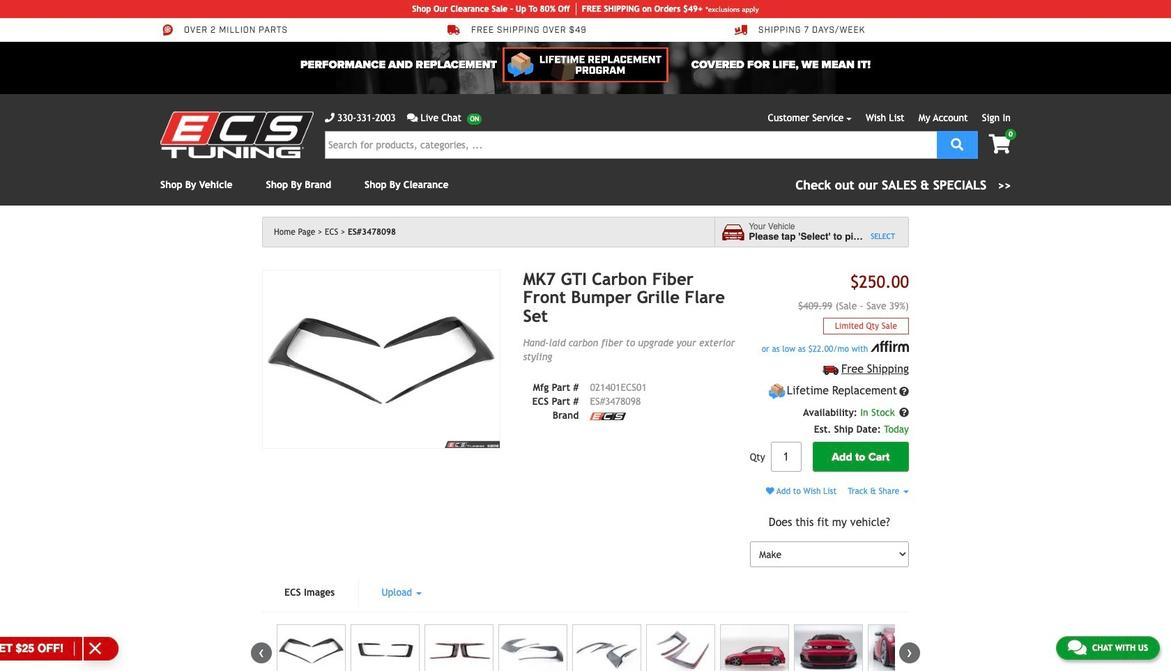 Task type: locate. For each thing, give the bounding box(es) containing it.
ecs tuning image
[[160, 112, 314, 158]]

phone image
[[325, 113, 335, 123]]

or as low as $22.00/mo with  - affirm financing (opens in modal) element
[[750, 344, 909, 356]]

es#3478098 - 021401ecs01 - mk7 gti carbon fiber front bumper grille flare set - hand-laid carbon fiber to upgrade your exterior styling - ecs - volkswagen image
[[262, 270, 501, 449], [277, 625, 346, 671], [351, 625, 420, 671], [425, 625, 494, 671], [498, 625, 568, 671], [572, 625, 642, 671], [646, 625, 715, 671], [720, 625, 789, 671], [794, 625, 863, 671], [868, 625, 937, 671]]

Search text field
[[325, 131, 937, 159]]

None text field
[[771, 442, 801, 472]]

search image
[[951, 138, 964, 150]]

question circle image
[[899, 387, 909, 397]]

comments image
[[407, 113, 418, 123]]

comments image
[[1068, 639, 1087, 656]]

ecs image
[[590, 413, 626, 420]]

lifetime replacement program banner image
[[503, 47, 669, 82]]



Task type: vqa. For each thing, say whether or not it's contained in the screenshot.
2nd question circle image from the top
yes



Task type: describe. For each thing, give the bounding box(es) containing it.
question circle image
[[899, 408, 909, 418]]

heart image
[[766, 488, 774, 496]]

free shipping image
[[822, 365, 838, 375]]

this product is lifetime replacement eligible image
[[768, 383, 786, 400]]

shopping cart image
[[989, 135, 1011, 154]]



